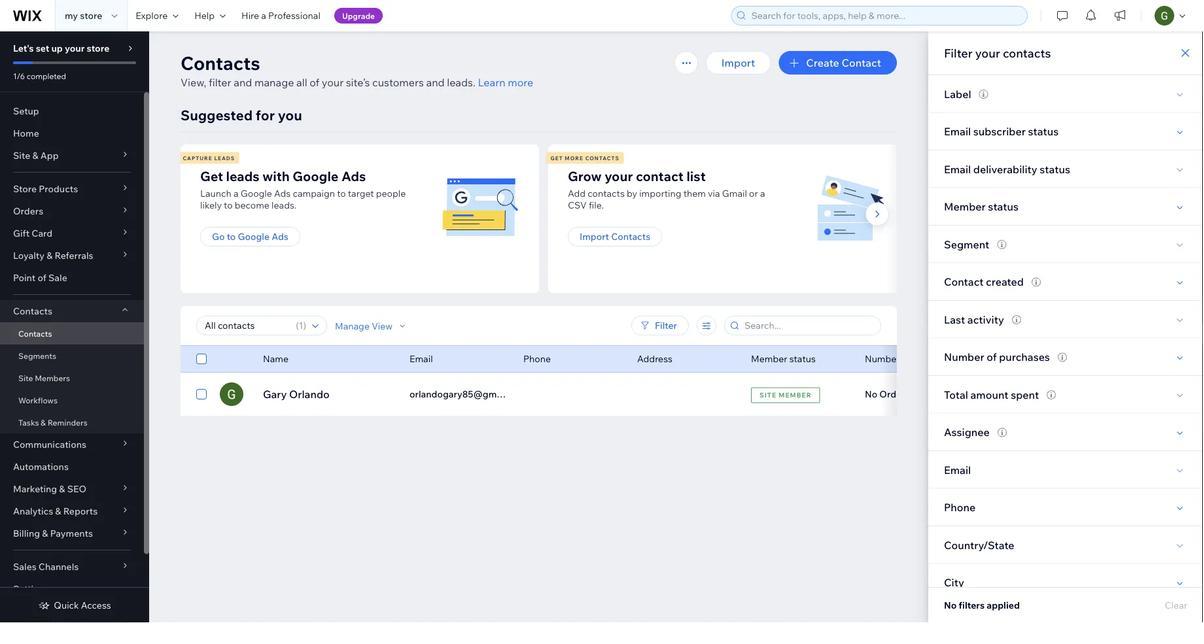 Task type: vqa. For each thing, say whether or not it's contained in the screenshot.
Search apps... field
no



Task type: describe. For each thing, give the bounding box(es) containing it.
marketing
[[13, 484, 57, 495]]

marketing & seo
[[13, 484, 86, 495]]

communications button
[[0, 434, 144, 456]]

contacts inside grow your contact list add contacts by importing them via gmail or a csv file.
[[588, 188, 625, 199]]

0 vertical spatial google
[[293, 168, 339, 184]]

1 horizontal spatial member status
[[944, 200, 1019, 213]]

list containing get leads with google ads
[[179, 145, 912, 293]]

amount
[[971, 388, 1009, 401]]

get leads with google ads launch a google ads campaign to target people likely to become leads.
[[200, 168, 406, 211]]

)
[[303, 320, 306, 331]]

total
[[944, 388, 968, 401]]

contacts inside the import contacts button
[[611, 231, 651, 242]]

hire a professional
[[242, 10, 321, 21]]

address
[[637, 353, 673, 365]]

card
[[32, 228, 52, 239]]

capture
[[183, 155, 212, 161]]

people
[[376, 188, 406, 199]]

my store
[[65, 10, 102, 21]]

your inside contacts view, filter and manage all of your site's customers and leads. learn more
[[322, 76, 344, 89]]

suggested
[[181, 106, 253, 124]]

a inside get leads with google ads launch a google ads campaign to target people likely to become leads.
[[234, 188, 239, 199]]

my
[[65, 10, 78, 21]]

created
[[986, 275, 1024, 288]]

store products
[[13, 183, 78, 195]]

of up no orders
[[902, 353, 911, 365]]

site's
[[346, 76, 370, 89]]

Unsaved view field
[[201, 317, 292, 335]]

& for billing
[[42, 528, 48, 540]]

sale
[[48, 272, 67, 284]]

set
[[36, 43, 49, 54]]

channels
[[39, 561, 79, 573]]

quick access
[[54, 600, 111, 612]]

status down the deliverability
[[988, 200, 1019, 213]]

upgrade button
[[334, 8, 383, 24]]

1 horizontal spatial a
[[261, 10, 266, 21]]

site for site member
[[760, 391, 777, 400]]

your inside grow your contact list add contacts by importing them via gmail or a csv file.
[[605, 168, 633, 184]]

applied
[[987, 600, 1020, 612]]

tasks & reminders
[[18, 418, 88, 428]]

reports
[[63, 506, 98, 517]]

you
[[278, 106, 302, 124]]

number of purchases up total amount spent
[[944, 351, 1050, 364]]

email down assignee
[[944, 463, 971, 477]]

orders inside orders popup button
[[13, 205, 43, 217]]

import button
[[706, 51, 771, 75]]

0 horizontal spatial purchases
[[913, 353, 957, 365]]

import contacts button
[[568, 227, 662, 247]]

0 horizontal spatial phone
[[524, 353, 551, 365]]

status right the deliverability
[[1040, 162, 1071, 176]]

up
[[51, 43, 63, 54]]

last activity
[[944, 313, 1004, 326]]

automations link
[[0, 456, 144, 478]]

site members link
[[0, 367, 144, 389]]

grow
[[568, 168, 602, 184]]

analytics & reports button
[[0, 501, 144, 523]]

Search for tools, apps, help & more... field
[[748, 7, 1024, 25]]

learn
[[478, 76, 506, 89]]

grow your contact list add contacts by importing them via gmail or a csv file.
[[568, 168, 765, 211]]

billing & payments
[[13, 528, 93, 540]]

activity
[[968, 313, 1004, 326]]

by
[[627, 188, 637, 199]]

get
[[551, 155, 563, 161]]

a inside grow your contact list add contacts by importing them via gmail or a csv file.
[[760, 188, 765, 199]]

1 horizontal spatial orders
[[880, 389, 910, 400]]

point
[[13, 272, 36, 284]]

likely
[[200, 200, 222, 211]]

1 horizontal spatial phone
[[944, 501, 976, 514]]

filter your contacts
[[944, 45, 1051, 60]]

0 horizontal spatial number
[[865, 353, 900, 365]]

view,
[[181, 76, 206, 89]]

manage
[[335, 320, 370, 332]]

add
[[568, 188, 586, 199]]

loyalty & referrals button
[[0, 245, 144, 267]]

go to google ads
[[212, 231, 288, 242]]

contact
[[636, 168, 684, 184]]

1 vertical spatial ads
[[274, 188, 291, 199]]

site for site members
[[18, 373, 33, 383]]

payments
[[50, 528, 93, 540]]

become
[[235, 200, 270, 211]]

leads. inside contacts view, filter and manage all of your site's customers and leads. learn more
[[447, 76, 476, 89]]

status down search... field
[[790, 353, 816, 365]]

city
[[944, 576, 964, 589]]

settings link
[[0, 579, 144, 601]]

spent
[[1011, 388, 1039, 401]]

list
[[687, 168, 706, 184]]

filter button
[[632, 316, 689, 336]]

automations
[[13, 461, 69, 473]]

importing
[[639, 188, 682, 199]]

contacts view, filter and manage all of your site's customers and leads. learn more
[[181, 51, 534, 89]]

sales channels
[[13, 561, 79, 573]]

google inside button
[[238, 231, 270, 242]]

filter
[[209, 76, 231, 89]]

billing & payments button
[[0, 523, 144, 545]]

create contact button
[[779, 51, 897, 75]]

quick
[[54, 600, 79, 612]]

workflows link
[[0, 389, 144, 412]]

email left the deliverability
[[944, 162, 971, 176]]

reminders
[[48, 418, 88, 428]]

get
[[200, 168, 223, 184]]

segments
[[18, 351, 56, 361]]

view link
[[790, 383, 846, 406]]

filter for filter your contacts
[[944, 45, 973, 60]]

loyalty & referrals
[[13, 250, 93, 261]]

leads
[[226, 168, 260, 184]]

gary orlando image
[[220, 383, 243, 406]]

your inside sidebar element
[[65, 43, 85, 54]]

site members
[[18, 373, 70, 383]]

go
[[212, 231, 225, 242]]

orlando
[[289, 388, 330, 401]]

0 vertical spatial member
[[944, 200, 986, 213]]

app
[[40, 150, 59, 161]]

1 vertical spatial member
[[751, 353, 788, 365]]



Task type: locate. For each thing, give the bounding box(es) containing it.
0 vertical spatial ads
[[342, 168, 366, 184]]

contacts button
[[0, 300, 144, 323]]

2 vertical spatial site
[[760, 391, 777, 400]]

more
[[565, 155, 584, 161]]

ads inside button
[[272, 231, 288, 242]]

import for import
[[722, 56, 755, 69]]

go to google ads button
[[200, 227, 300, 247]]

0 vertical spatial leads.
[[447, 76, 476, 89]]

manage view
[[335, 320, 393, 332]]

filter inside button
[[655, 320, 677, 331]]

0 vertical spatial to
[[337, 188, 346, 199]]

site for site & app
[[13, 150, 30, 161]]

purchases up total
[[913, 353, 957, 365]]

no for no orders
[[865, 389, 878, 400]]

to
[[337, 188, 346, 199], [224, 200, 233, 211], [227, 231, 236, 242]]

of up total amount spent
[[987, 351, 997, 364]]

import contacts
[[580, 231, 651, 242]]

& for marketing
[[59, 484, 65, 495]]

0 horizontal spatial contact
[[842, 56, 882, 69]]

status
[[1028, 125, 1059, 138], [1040, 162, 1071, 176], [988, 200, 1019, 213], [790, 353, 816, 365]]

1 horizontal spatial purchases
[[999, 351, 1050, 364]]

email deliverability status
[[944, 162, 1071, 176]]

of inside contacts view, filter and manage all of your site's customers and leads. learn more
[[310, 76, 320, 89]]

& for site
[[32, 150, 38, 161]]

tasks & reminders link
[[0, 412, 144, 434]]

2 and from the left
[[426, 76, 445, 89]]

contacts up segments
[[18, 329, 52, 339]]

2 vertical spatial ads
[[272, 231, 288, 242]]

analytics
[[13, 506, 53, 517]]

sales channels button
[[0, 556, 144, 579]]

filter up address
[[655, 320, 677, 331]]

contact right create
[[842, 56, 882, 69]]

google up become
[[241, 188, 272, 199]]

0 vertical spatial member status
[[944, 200, 1019, 213]]

and right customers
[[426, 76, 445, 89]]

2 horizontal spatial a
[[760, 188, 765, 199]]

& for analytics
[[55, 506, 61, 517]]

2 vertical spatial to
[[227, 231, 236, 242]]

target
[[348, 188, 374, 199]]

to left target
[[337, 188, 346, 199]]

gary
[[263, 388, 287, 401]]

assignee
[[944, 426, 990, 439]]

get more contacts
[[551, 155, 620, 161]]

a right hire
[[261, 10, 266, 21]]

no
[[865, 389, 878, 400], [944, 600, 957, 612]]

contacts inside contacts dropdown button
[[13, 306, 52, 317]]

& right billing
[[42, 528, 48, 540]]

filter up the label
[[944, 45, 973, 60]]

2 vertical spatial member
[[779, 391, 812, 400]]

& inside dropdown button
[[55, 506, 61, 517]]

and right filter
[[234, 76, 252, 89]]

purchases
[[999, 351, 1050, 364], [913, 353, 957, 365]]

products
[[39, 183, 78, 195]]

hire a professional link
[[234, 0, 328, 31]]

contact created
[[944, 275, 1024, 288]]

no for no filters applied
[[944, 600, 957, 612]]

1 horizontal spatial leads.
[[447, 76, 476, 89]]

view inside view link
[[806, 388, 830, 401]]

(
[[296, 320, 299, 331]]

your
[[65, 43, 85, 54], [976, 45, 1001, 60], [322, 76, 344, 89], [605, 168, 633, 184]]

loyalty
[[13, 250, 45, 261]]

1 and from the left
[[234, 76, 252, 89]]

1 horizontal spatial contacts
[[1003, 45, 1051, 60]]

to inside button
[[227, 231, 236, 242]]

site inside "link"
[[18, 373, 33, 383]]

no left filters
[[944, 600, 957, 612]]

& for loyalty
[[47, 250, 53, 261]]

& for tasks
[[41, 418, 46, 428]]

1 horizontal spatial view
[[806, 388, 830, 401]]

contact down segment
[[944, 275, 984, 288]]

orders left total
[[880, 389, 910, 400]]

settings
[[13, 584, 49, 595]]

number up total
[[944, 351, 985, 364]]

1 vertical spatial google
[[241, 188, 272, 199]]

launch
[[200, 188, 232, 199]]

1 horizontal spatial import
[[722, 56, 755, 69]]

seo
[[67, 484, 86, 495]]

0 horizontal spatial import
[[580, 231, 609, 242]]

completed
[[27, 71, 66, 81]]

1 horizontal spatial no
[[944, 600, 957, 612]]

contacts down by
[[611, 231, 651, 242]]

& inside popup button
[[47, 250, 53, 261]]

setup
[[13, 105, 39, 117]]

email up orlandogary85@gmail.com
[[410, 353, 433, 365]]

& right loyalty
[[47, 250, 53, 261]]

& left app
[[32, 150, 38, 161]]

billing
[[13, 528, 40, 540]]

leads. down with
[[272, 200, 297, 211]]

number of purchases up no orders
[[865, 353, 957, 365]]

google
[[293, 168, 339, 184], [241, 188, 272, 199], [238, 231, 270, 242]]

google down become
[[238, 231, 270, 242]]

help
[[194, 10, 215, 21]]

1 vertical spatial contact
[[944, 275, 984, 288]]

0 horizontal spatial view
[[372, 320, 393, 332]]

purchases up spent
[[999, 351, 1050, 364]]

1 horizontal spatial and
[[426, 76, 445, 89]]

quick access button
[[38, 600, 111, 612]]

contacts
[[181, 51, 260, 74], [611, 231, 651, 242], [13, 306, 52, 317], [18, 329, 52, 339]]

0 horizontal spatial contacts
[[588, 188, 625, 199]]

member status
[[944, 200, 1019, 213], [751, 353, 816, 365]]

google up campaign
[[293, 168, 339, 184]]

gary orlando
[[263, 388, 330, 401]]

contacts link
[[0, 323, 144, 345]]

0 horizontal spatial and
[[234, 76, 252, 89]]

1 vertical spatial store
[[87, 43, 110, 54]]

1 vertical spatial to
[[224, 200, 233, 211]]

for
[[256, 106, 275, 124]]

file.
[[589, 200, 604, 211]]

store right my
[[80, 10, 102, 21]]

campaign
[[293, 188, 335, 199]]

1 vertical spatial phone
[[944, 501, 976, 514]]

& right tasks
[[41, 418, 46, 428]]

0 vertical spatial contacts
[[1003, 45, 1051, 60]]

store products button
[[0, 178, 144, 200]]

tasks
[[18, 418, 39, 428]]

no filters applied
[[944, 600, 1020, 612]]

contacts up filter
[[181, 51, 260, 74]]

1 horizontal spatial filter
[[944, 45, 973, 60]]

of right all at the top left of the page
[[310, 76, 320, 89]]

sidebar element
[[0, 31, 149, 624]]

site down home
[[13, 150, 30, 161]]

1
[[299, 320, 303, 331]]

capture leads
[[183, 155, 235, 161]]

contacts inside contacts view, filter and manage all of your site's customers and leads. learn more
[[181, 51, 260, 74]]

a right or
[[760, 188, 765, 199]]

store
[[13, 183, 37, 195]]

member
[[944, 200, 986, 213], [751, 353, 788, 365], [779, 391, 812, 400]]

0 vertical spatial orders
[[13, 205, 43, 217]]

site & app button
[[0, 145, 144, 167]]

and
[[234, 76, 252, 89], [426, 76, 445, 89]]

0 vertical spatial phone
[[524, 353, 551, 365]]

1 vertical spatial leads.
[[272, 200, 297, 211]]

1 vertical spatial contacts
[[588, 188, 625, 199]]

1 horizontal spatial number
[[944, 351, 985, 364]]

of left sale
[[38, 272, 46, 284]]

member status up segment
[[944, 200, 1019, 213]]

more
[[508, 76, 534, 89]]

1 horizontal spatial contact
[[944, 275, 984, 288]]

0 horizontal spatial filter
[[655, 320, 677, 331]]

or
[[749, 188, 758, 199]]

point of sale link
[[0, 267, 144, 289]]

sales
[[13, 561, 36, 573]]

0 vertical spatial contact
[[842, 56, 882, 69]]

ads down with
[[274, 188, 291, 199]]

site inside popup button
[[13, 150, 30, 161]]

leads. left learn
[[447, 76, 476, 89]]

Search... field
[[741, 317, 877, 335]]

ads up target
[[342, 168, 366, 184]]

of
[[310, 76, 320, 89], [38, 272, 46, 284], [987, 351, 997, 364], [902, 353, 911, 365]]

( 1 )
[[296, 320, 306, 331]]

1 vertical spatial view
[[806, 388, 830, 401]]

None checkbox
[[196, 351, 207, 367], [196, 387, 207, 402], [196, 351, 207, 367], [196, 387, 207, 402]]

leads. inside get leads with google ads launch a google ads campaign to target people likely to become leads.
[[272, 200, 297, 211]]

0 horizontal spatial orders
[[13, 205, 43, 217]]

0 horizontal spatial member status
[[751, 353, 816, 365]]

orders button
[[0, 200, 144, 223]]

site left view link on the right
[[760, 391, 777, 400]]

site member
[[760, 391, 812, 400]]

1 vertical spatial import
[[580, 231, 609, 242]]

to down launch at left
[[224, 200, 233, 211]]

contact inside create contact button
[[842, 56, 882, 69]]

orlandogary85@gmail.com
[[410, 389, 527, 400]]

1 vertical spatial member status
[[751, 353, 816, 365]]

store down my store
[[87, 43, 110, 54]]

of inside sidebar element
[[38, 272, 46, 284]]

no right view link on the right
[[865, 389, 878, 400]]

orders down store
[[13, 205, 43, 217]]

let's set up your store
[[13, 43, 110, 54]]

contacts inside contacts link
[[18, 329, 52, 339]]

& left seo
[[59, 484, 65, 495]]

0 vertical spatial site
[[13, 150, 30, 161]]

2 vertical spatial google
[[238, 231, 270, 242]]

phone
[[524, 353, 551, 365], [944, 501, 976, 514]]

0 vertical spatial store
[[80, 10, 102, 21]]

0 horizontal spatial no
[[865, 389, 878, 400]]

view inside manage view popup button
[[372, 320, 393, 332]]

csv
[[568, 200, 587, 211]]

list
[[179, 145, 912, 293]]

1 vertical spatial orders
[[880, 389, 910, 400]]

import for import contacts
[[580, 231, 609, 242]]

number up no orders
[[865, 353, 900, 365]]

store inside sidebar element
[[87, 43, 110, 54]]

view
[[372, 320, 393, 332], [806, 388, 830, 401]]

suggested for you
[[181, 106, 302, 124]]

ads down get leads with google ads launch a google ads campaign to target people likely to become leads.
[[272, 231, 288, 242]]

filter for filter
[[655, 320, 677, 331]]

contacts
[[585, 155, 620, 161]]

to right "go"
[[227, 231, 236, 242]]

all
[[296, 76, 307, 89]]

1 vertical spatial site
[[18, 373, 33, 383]]

status right subscriber
[[1028, 125, 1059, 138]]

contacts down point of sale
[[13, 306, 52, 317]]

site down segments
[[18, 373, 33, 383]]

0 vertical spatial no
[[865, 389, 878, 400]]

member status up the site member
[[751, 353, 816, 365]]

0 horizontal spatial leads.
[[272, 200, 297, 211]]

0 vertical spatial import
[[722, 56, 755, 69]]

0 vertical spatial view
[[372, 320, 393, 332]]

1 vertical spatial filter
[[655, 320, 677, 331]]

subscriber
[[974, 125, 1026, 138]]

1 vertical spatial no
[[944, 600, 957, 612]]

email down the label
[[944, 125, 971, 138]]

professional
[[268, 10, 321, 21]]

& left the reports
[[55, 506, 61, 517]]

a down leads
[[234, 188, 239, 199]]

0 horizontal spatial a
[[234, 188, 239, 199]]

hire
[[242, 10, 259, 21]]

0 vertical spatial filter
[[944, 45, 973, 60]]

upgrade
[[342, 11, 375, 21]]

deliverability
[[974, 162, 1038, 176]]

gift
[[13, 228, 30, 239]]

workflows
[[18, 396, 58, 405]]



